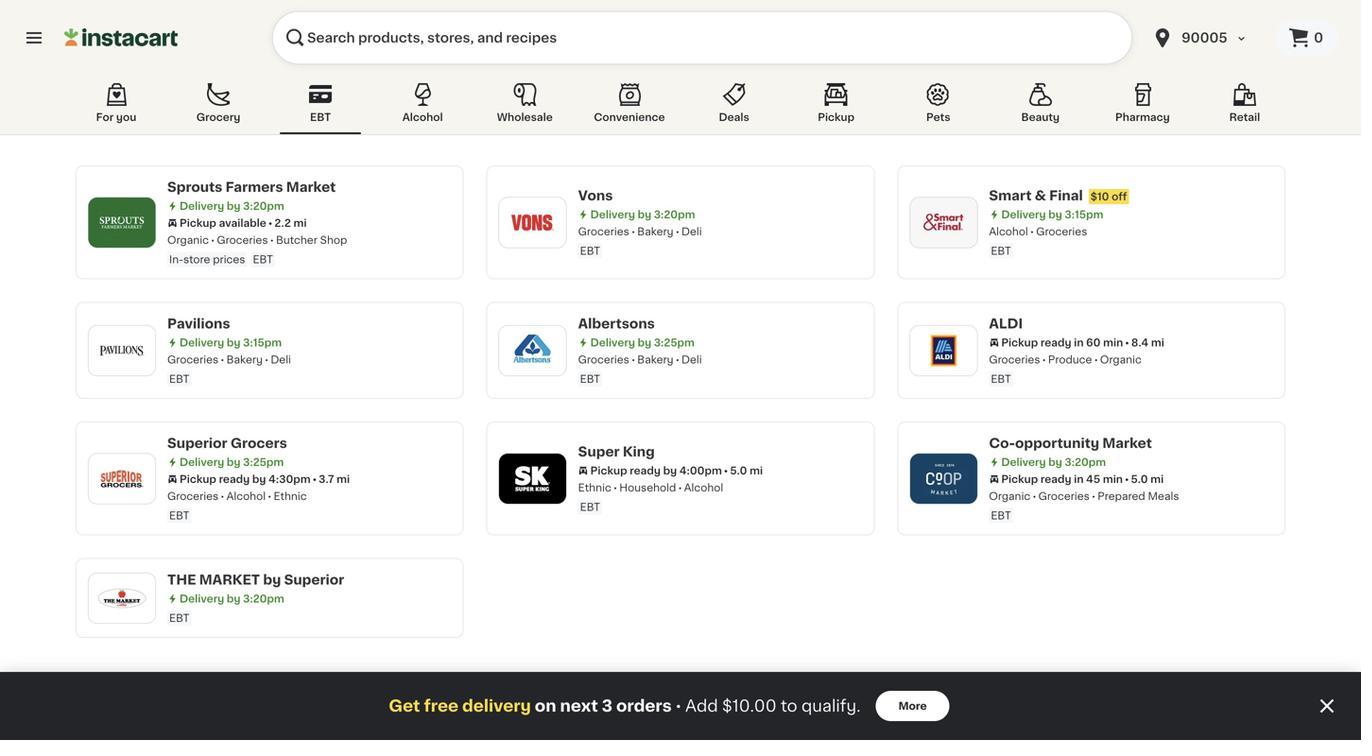 Task type: vqa. For each thing, say whether or not it's contained in the screenshot.
- corresponding to - Abuse and/or manipulation of referral, coupon, or appeasement offerings, loyalty programs, etc.
no



Task type: locate. For each thing, give the bounding box(es) containing it.
•
[[676, 699, 682, 714]]

3:20pm for the market by superior
[[243, 594, 284, 604]]

ethnic down 4:30pm
[[274, 491, 307, 502]]

smart
[[990, 189, 1032, 202]]

opportunity
[[1016, 437, 1100, 450]]

1 vertical spatial 3:15pm
[[243, 338, 282, 348]]

groceries inside organic groceries butcher shop in-store prices ebt
[[217, 235, 268, 245]]

ready down opportunity
[[1041, 474, 1072, 485]]

ebt inside organic groceries prepared meals ebt
[[991, 511, 1012, 521]]

ebt
[[310, 112, 331, 122], [580, 246, 601, 256], [991, 246, 1012, 256], [253, 254, 273, 265], [169, 374, 190, 384], [580, 374, 601, 384], [991, 374, 1012, 384], [580, 502, 601, 513], [169, 511, 190, 521], [991, 511, 1012, 521], [169, 613, 190, 624]]

pickup ready by 4:00pm
[[591, 466, 722, 476]]

0 vertical spatial in
[[1075, 338, 1084, 348]]

organic inside organic groceries prepared meals ebt
[[990, 491, 1031, 502]]

delivery by 3:20pm for vons
[[591, 209, 695, 220]]

groceries bakery deli ebt down albertsons
[[578, 355, 702, 384]]

groceries inside groceries produce organic ebt
[[990, 355, 1041, 365]]

groceries down pickup ready in 45 min
[[1039, 491, 1090, 502]]

organic down co- at the bottom
[[990, 491, 1031, 502]]

delivery by 3:25pm for albertsons
[[591, 338, 695, 348]]

mi
[[294, 218, 307, 228], [1152, 338, 1165, 348], [750, 466, 763, 476], [337, 474, 350, 485], [1151, 474, 1164, 485]]

delivery by 3:25pm down superior grocers
[[180, 457, 284, 468]]

deals button
[[694, 79, 775, 134]]

Search field
[[272, 11, 1133, 64]]

bakery for albertsons
[[638, 355, 674, 365]]

groceries bakery deli ebt
[[578, 227, 702, 256], [167, 355, 291, 384], [578, 355, 702, 384]]

alcohol inside ethnic household alcohol ebt
[[684, 483, 724, 493]]

delivery down albertsons
[[591, 338, 635, 348]]

ebt inside button
[[310, 112, 331, 122]]

organic for sprouts farmers market
[[167, 235, 209, 245]]

delivery by 3:15pm for bakery
[[180, 338, 282, 348]]

pickup for pickup
[[818, 112, 855, 122]]

1 vertical spatial organic
[[1101, 355, 1142, 365]]

8.4 mi
[[1132, 338, 1165, 348]]

3:15pm down $10
[[1065, 209, 1104, 220]]

more button
[[876, 691, 950, 722]]

groceries bakery deli ebt for vons
[[578, 227, 702, 256]]

retail
[[1230, 112, 1261, 122]]

pickup
[[818, 112, 855, 122], [180, 218, 217, 228], [1002, 338, 1039, 348], [591, 466, 628, 476], [180, 474, 217, 485], [1002, 474, 1039, 485]]

3.7
[[319, 474, 334, 485]]

groceries down smart & final $10 off
[[1037, 227, 1088, 237]]

delivery by 3:15pm down pavilions
[[180, 338, 282, 348]]

3:25pm for superior grocers
[[243, 457, 284, 468]]

$10
[[1091, 192, 1110, 202]]

grocery button
[[178, 79, 259, 134]]

1 vertical spatial market
[[1103, 437, 1153, 450]]

5.0 for pickup ready in 45 min
[[1132, 474, 1149, 485]]

delivery for co-opportunity market
[[1002, 457, 1047, 468]]

mi up butcher
[[294, 218, 307, 228]]

ready up produce
[[1041, 338, 1072, 348]]

alcohol inside groceries alcohol ethnic ebt
[[227, 491, 266, 502]]

delivery by 3:15pm down smart & final $10 off
[[1002, 209, 1104, 220]]

by for sprouts farmers market logo
[[227, 201, 241, 211]]

0 vertical spatial delivery by 3:15pm
[[1002, 209, 1104, 220]]

organic inside groceries produce organic ebt
[[1101, 355, 1142, 365]]

deli for albertsons
[[682, 355, 702, 365]]

mi for sprouts farmers market
[[294, 218, 307, 228]]

8.4
[[1132, 338, 1149, 348]]

1 vertical spatial superior
[[284, 574, 344, 587]]

qualify.
[[802, 698, 861, 715]]

pickup button
[[796, 79, 877, 134]]

1 horizontal spatial market
[[1103, 437, 1153, 450]]

for you
[[96, 112, 136, 122]]

pickup for pickup ready in 60 min
[[1002, 338, 1039, 348]]

1 horizontal spatial 3:15pm
[[1065, 209, 1104, 220]]

market
[[286, 181, 336, 194], [1103, 437, 1153, 450]]

0 horizontal spatial ethnic
[[274, 491, 307, 502]]

3:20pm for vons
[[654, 209, 695, 220]]

1 horizontal spatial 3:25pm
[[654, 338, 695, 348]]

5.0 mi up meals
[[1132, 474, 1164, 485]]

3:25pm down grocers at the bottom left of the page
[[243, 457, 284, 468]]

aldi logo image
[[920, 326, 969, 375]]

0 button
[[1277, 19, 1339, 57]]

mi for superior grocers
[[337, 474, 350, 485]]

5.0 up 'prepared'
[[1132, 474, 1149, 485]]

groceries down pickup ready by 4:30pm
[[167, 491, 219, 502]]

bakery
[[638, 227, 674, 237], [227, 355, 263, 365], [638, 355, 674, 365]]

in left '45' at the bottom of page
[[1075, 474, 1084, 485]]

min for pickup ready in 60 min
[[1104, 338, 1124, 348]]

groceries down available on the left of page
[[217, 235, 268, 245]]

pickup ready in 60 min
[[1002, 338, 1124, 348]]

bakery for pavilions
[[227, 355, 263, 365]]

1 vertical spatial delivery by 3:25pm
[[180, 457, 284, 468]]

deli
[[682, 227, 702, 237], [271, 355, 291, 365], [682, 355, 702, 365]]

1 horizontal spatial 5.0
[[1132, 474, 1149, 485]]

0 vertical spatial delivery by 3:25pm
[[591, 338, 695, 348]]

organic down 8.4
[[1101, 355, 1142, 365]]

wholesale
[[497, 112, 553, 122]]

delivery by 3:20pm up pickup ready in 45 min
[[1002, 457, 1107, 468]]

min up 'prepared'
[[1104, 474, 1123, 485]]

5.0 mi right 4:00pm
[[730, 466, 763, 476]]

market for co-opportunity market
[[1103, 437, 1153, 450]]

delivery for pavilions
[[180, 338, 224, 348]]

0 horizontal spatial 3:15pm
[[243, 338, 282, 348]]

alcohol groceries ebt
[[990, 227, 1088, 256]]

1 vertical spatial 3:25pm
[[243, 457, 284, 468]]

pickup inside button
[[818, 112, 855, 122]]

superior up pickup ready by 4:30pm
[[167, 437, 228, 450]]

delivery by 3:20pm up pickup available
[[180, 201, 284, 211]]

2 horizontal spatial organic
[[1101, 355, 1142, 365]]

organic up store
[[167, 235, 209, 245]]

market up '2.2 mi'
[[286, 181, 336, 194]]

retail button
[[1205, 79, 1286, 134]]

1 horizontal spatial ethnic
[[578, 483, 612, 493]]

5.0 for pickup ready by 4:00pm
[[730, 466, 748, 476]]

0 vertical spatial 3:15pm
[[1065, 209, 1104, 220]]

groceries bakery deli ebt down pavilions
[[167, 355, 291, 384]]

mi up meals
[[1151, 474, 1164, 485]]

0 horizontal spatial organic
[[167, 235, 209, 245]]

2.2
[[275, 218, 291, 228]]

delivery by 3:25pm for superior grocers
[[180, 457, 284, 468]]

1 horizontal spatial delivery by 3:25pm
[[591, 338, 695, 348]]

pickup for pickup available
[[180, 218, 217, 228]]

min right 60
[[1104, 338, 1124, 348]]

3:25pm for albertsons
[[654, 338, 695, 348]]

groceries bakery deli ebt down 'vons'
[[578, 227, 702, 256]]

in left 60
[[1075, 338, 1084, 348]]

delivery down co- at the bottom
[[1002, 457, 1047, 468]]

ebt inside groceries alcohol ethnic ebt
[[169, 511, 190, 521]]

delivery by 3:15pm for groceries
[[1002, 209, 1104, 220]]

delivery by 3:20pm for sprouts farmers market
[[180, 201, 284, 211]]

5.0 mi
[[730, 466, 763, 476], [1132, 474, 1164, 485]]

0 horizontal spatial delivery by 3:15pm
[[180, 338, 282, 348]]

groceries bakery deli ebt for pavilions
[[167, 355, 291, 384]]

0 vertical spatial 3:25pm
[[654, 338, 695, 348]]

3
[[602, 698, 613, 715]]

superior
[[167, 437, 228, 450], [284, 574, 344, 587]]

5.0 right 4:00pm
[[730, 466, 748, 476]]

delivery by 3:20pm down market
[[180, 594, 284, 604]]

pets
[[927, 112, 951, 122]]

1 horizontal spatial superior
[[284, 574, 344, 587]]

the market by superior
[[167, 574, 344, 587]]

1 horizontal spatial 5.0 mi
[[1132, 474, 1164, 485]]

5.0
[[730, 466, 748, 476], [1132, 474, 1149, 485]]

1 horizontal spatial delivery by 3:15pm
[[1002, 209, 1104, 220]]

beauty
[[1022, 112, 1060, 122]]

groceries produce organic ebt
[[990, 355, 1142, 384]]

3:15pm down prices
[[243, 338, 282, 348]]

co-opportunity market
[[990, 437, 1153, 450]]

delivery down 'vons'
[[591, 209, 635, 220]]

convenience button
[[587, 79, 673, 134]]

delivery for vons
[[591, 209, 635, 220]]

pickup ready in 45 min
[[1002, 474, 1123, 485]]

min
[[1104, 338, 1124, 348], [1104, 474, 1123, 485]]

2 in from the top
[[1075, 474, 1084, 485]]

albertsons
[[578, 317, 655, 331]]

convenience
[[594, 112, 665, 122]]

delivery by 3:20pm
[[180, 201, 284, 211], [591, 209, 695, 220], [1002, 457, 1107, 468], [180, 594, 284, 604]]

3:20pm
[[243, 201, 284, 211], [654, 209, 695, 220], [1065, 457, 1107, 468], [243, 594, 284, 604]]

min for pickup ready in 45 min
[[1104, 474, 1123, 485]]

household
[[620, 483, 677, 493]]

in
[[1075, 338, 1084, 348], [1075, 474, 1084, 485]]

farmers
[[226, 181, 283, 194]]

ready for 45
[[1041, 474, 1072, 485]]

0 horizontal spatial delivery by 3:25pm
[[180, 457, 284, 468]]

grocers
[[231, 437, 287, 450]]

meals
[[1149, 491, 1180, 502]]

3:25pm down albertsons
[[654, 338, 695, 348]]

delivery down the the
[[180, 594, 224, 604]]

mi right 3.7 at the left bottom of page
[[337, 474, 350, 485]]

ready for 4:30pm
[[219, 474, 250, 485]]

None search field
[[272, 11, 1133, 64]]

delivery down superior grocers
[[180, 457, 224, 468]]

market
[[199, 574, 260, 587]]

delivery by 3:15pm
[[1002, 209, 1104, 220], [180, 338, 282, 348]]

organic
[[167, 235, 209, 245], [1101, 355, 1142, 365], [990, 491, 1031, 502]]

1 in from the top
[[1075, 338, 1084, 348]]

0 horizontal spatial 3:25pm
[[243, 457, 284, 468]]

groceries down pavilions
[[167, 355, 219, 365]]

ethnic down 'super'
[[578, 483, 612, 493]]

delivery by 3:20pm down 'vons'
[[591, 209, 695, 220]]

0 horizontal spatial 5.0 mi
[[730, 466, 763, 476]]

by for superior grocers logo
[[227, 457, 241, 468]]

superior right market
[[284, 574, 344, 587]]

2 vertical spatial organic
[[990, 491, 1031, 502]]

3:15pm
[[1065, 209, 1104, 220], [243, 338, 282, 348]]

groceries inside organic groceries prepared meals ebt
[[1039, 491, 1090, 502]]

0 horizontal spatial 5.0
[[730, 466, 748, 476]]

groceries down aldi in the top right of the page
[[990, 355, 1041, 365]]

groceries inside groceries alcohol ethnic ebt
[[167, 491, 219, 502]]

next
[[560, 698, 598, 715]]

deli for vons
[[682, 227, 702, 237]]

delivery by 3:25pm
[[591, 338, 695, 348], [180, 457, 284, 468]]

3:15pm for bakery
[[243, 338, 282, 348]]

delivery down sprouts
[[180, 201, 224, 211]]

1 vertical spatial in
[[1075, 474, 1084, 485]]

ready up groceries alcohol ethnic ebt
[[219, 474, 250, 485]]

shop categories tab list
[[76, 79, 1286, 134]]

market up 'prepared'
[[1103, 437, 1153, 450]]

groceries down albertsons
[[578, 355, 630, 365]]

0 vertical spatial organic
[[167, 235, 209, 245]]

on
[[535, 698, 557, 715]]

vons logo image
[[508, 198, 558, 247]]

0 vertical spatial min
[[1104, 338, 1124, 348]]

delivery by 3:25pm down albertsons
[[591, 338, 695, 348]]

0 vertical spatial market
[[286, 181, 336, 194]]

organic inside organic groceries butcher shop in-store prices ebt
[[167, 235, 209, 245]]

1 vertical spatial min
[[1104, 474, 1123, 485]]

0 vertical spatial superior
[[167, 437, 228, 450]]

final
[[1050, 189, 1084, 202]]

store
[[183, 254, 210, 265]]

groceries down 'vons'
[[578, 227, 630, 237]]

ready up household
[[630, 466, 661, 476]]

pickup available
[[180, 218, 267, 228]]

1 vertical spatial delivery by 3:15pm
[[180, 338, 282, 348]]

1 horizontal spatial organic
[[990, 491, 1031, 502]]

add
[[686, 698, 718, 715]]

delivery down pavilions
[[180, 338, 224, 348]]

off
[[1112, 192, 1128, 202]]

delivery
[[180, 201, 224, 211], [591, 209, 635, 220], [1002, 209, 1047, 220], [180, 338, 224, 348], [591, 338, 635, 348], [180, 457, 224, 468], [1002, 457, 1047, 468], [180, 594, 224, 604]]

0 horizontal spatial market
[[286, 181, 336, 194]]

3:20pm for sprouts farmers market
[[243, 201, 284, 211]]



Task type: describe. For each thing, give the bounding box(es) containing it.
delivery
[[462, 698, 531, 715]]

deals
[[719, 112, 750, 122]]

4:30pm
[[269, 474, 311, 485]]

by for 'the market by superior logo'
[[227, 594, 241, 604]]

pavilions logo image
[[97, 326, 147, 375]]

to
[[781, 698, 798, 715]]

alcohol inside the "alcohol" button
[[403, 112, 443, 122]]

alcohol button
[[382, 79, 464, 134]]

delivery for the market by superior
[[180, 594, 224, 604]]

delivery by 3:20pm for co-opportunity market
[[1002, 457, 1107, 468]]

ebt inside organic groceries butcher shop in-store prices ebt
[[253, 254, 273, 265]]

alcohol inside alcohol groceries ebt
[[990, 227, 1029, 237]]

pavilions
[[167, 317, 230, 331]]

more
[[899, 701, 927, 712]]

3.7 mi
[[319, 474, 350, 485]]

5.0 mi for pickup ready in 45 min
[[1132, 474, 1164, 485]]

treatment tracker modal dialog
[[0, 672, 1362, 741]]

ebt inside groceries produce organic ebt
[[991, 374, 1012, 384]]

&
[[1035, 189, 1047, 202]]

bakery for vons
[[638, 227, 674, 237]]

get
[[389, 698, 420, 715]]

superior grocers
[[167, 437, 287, 450]]

pets button
[[898, 79, 980, 134]]

pharmacy
[[1116, 112, 1171, 122]]

0
[[1315, 31, 1324, 44]]

2.2 mi
[[275, 218, 307, 228]]

produce
[[1049, 355, 1093, 365]]

free
[[424, 698, 459, 715]]

sprouts
[[167, 181, 223, 194]]

delivery down smart
[[1002, 209, 1047, 220]]

pickup for pickup ready by 4:30pm
[[180, 474, 217, 485]]

delivery for superior grocers
[[180, 457, 224, 468]]

prices
[[213, 254, 245, 265]]

ebt inside ethnic household alcohol ebt
[[580, 502, 601, 513]]

3:15pm for groceries
[[1065, 209, 1104, 220]]

by for pavilions logo at left
[[227, 338, 241, 348]]

shop
[[320, 235, 347, 245]]

ebt inside alcohol groceries ebt
[[991, 246, 1012, 256]]

sprouts farmers market
[[167, 181, 336, 194]]

0 horizontal spatial superior
[[167, 437, 228, 450]]

pickup for pickup ready by 4:00pm
[[591, 466, 628, 476]]

pharmacy button
[[1103, 79, 1184, 134]]

aldi
[[990, 317, 1023, 331]]

ready for 4:00pm
[[630, 466, 661, 476]]

get free delivery on next 3 orders • add $10.00 to qualify.
[[389, 698, 861, 715]]

organic groceries prepared meals ebt
[[990, 491, 1180, 521]]

co-
[[990, 437, 1016, 450]]

in for 45
[[1075, 474, 1084, 485]]

market for sprouts farmers market
[[286, 181, 336, 194]]

ready for 60
[[1041, 338, 1072, 348]]

wholesale button
[[484, 79, 566, 134]]

$10.00
[[723, 698, 777, 715]]

co-opportunity market logo image
[[920, 454, 969, 503]]

sprouts farmers market logo image
[[97, 198, 147, 247]]

mi for co-opportunity market
[[1151, 474, 1164, 485]]

grocery
[[196, 112, 241, 122]]

smart & final $10 off
[[990, 189, 1128, 202]]

90005
[[1182, 31, 1228, 44]]

groceries bakery deli ebt for albertsons
[[578, 355, 702, 384]]

by for smart & final logo
[[1049, 209, 1063, 220]]

delivery for sprouts farmers market
[[180, 201, 224, 211]]

groceries inside alcohol groceries ebt
[[1037, 227, 1088, 237]]

ethnic inside groceries alcohol ethnic ebt
[[274, 491, 307, 502]]

available
[[219, 218, 267, 228]]

you
[[116, 112, 136, 122]]

super king logo image
[[508, 454, 558, 503]]

mi right 4:00pm
[[750, 466, 763, 476]]

the
[[167, 574, 196, 587]]

organic for co-opportunity market
[[990, 491, 1031, 502]]

butcher
[[276, 235, 318, 245]]

king
[[623, 445, 655, 459]]

groceries alcohol ethnic ebt
[[167, 491, 307, 521]]

albertsons logo image
[[508, 326, 558, 375]]

by for 'vons logo'
[[638, 209, 652, 220]]

vons
[[578, 189, 613, 202]]

orders
[[617, 698, 672, 715]]

45
[[1087, 474, 1101, 485]]

in for 60
[[1075, 338, 1084, 348]]

ethnic inside ethnic household alcohol ebt
[[578, 483, 612, 493]]

organic groceries butcher shop in-store prices ebt
[[167, 235, 347, 265]]

smart & final logo image
[[920, 198, 969, 247]]

in-
[[169, 254, 183, 265]]

for
[[96, 112, 114, 122]]

4:00pm
[[680, 466, 722, 476]]

delivery for albertsons
[[591, 338, 635, 348]]

pickup for pickup ready in 45 min
[[1002, 474, 1039, 485]]

3:20pm for co-opportunity market
[[1065, 457, 1107, 468]]

prepared
[[1098, 491, 1146, 502]]

delivery by 3:20pm for the market by superior
[[180, 594, 284, 604]]

5.0 mi for pickup ready by 4:00pm
[[730, 466, 763, 476]]

by for co-opportunity market logo
[[1049, 457, 1063, 468]]

superior grocers logo image
[[97, 454, 147, 503]]

deli for pavilions
[[271, 355, 291, 365]]

beauty button
[[1000, 79, 1082, 134]]

pickup ready by 4:30pm
[[180, 474, 311, 485]]

60
[[1087, 338, 1101, 348]]

90005 button
[[1152, 11, 1265, 64]]

super king
[[578, 445, 655, 459]]

mi right 8.4
[[1152, 338, 1165, 348]]

by for albertsons logo
[[638, 338, 652, 348]]

for you button
[[76, 79, 157, 134]]

the market by superior logo image
[[97, 574, 147, 623]]

ebt button
[[280, 79, 361, 134]]

90005 button
[[1141, 11, 1277, 64]]

ethnic household alcohol ebt
[[578, 483, 724, 513]]

super
[[578, 445, 620, 459]]

instacart image
[[64, 26, 178, 49]]



